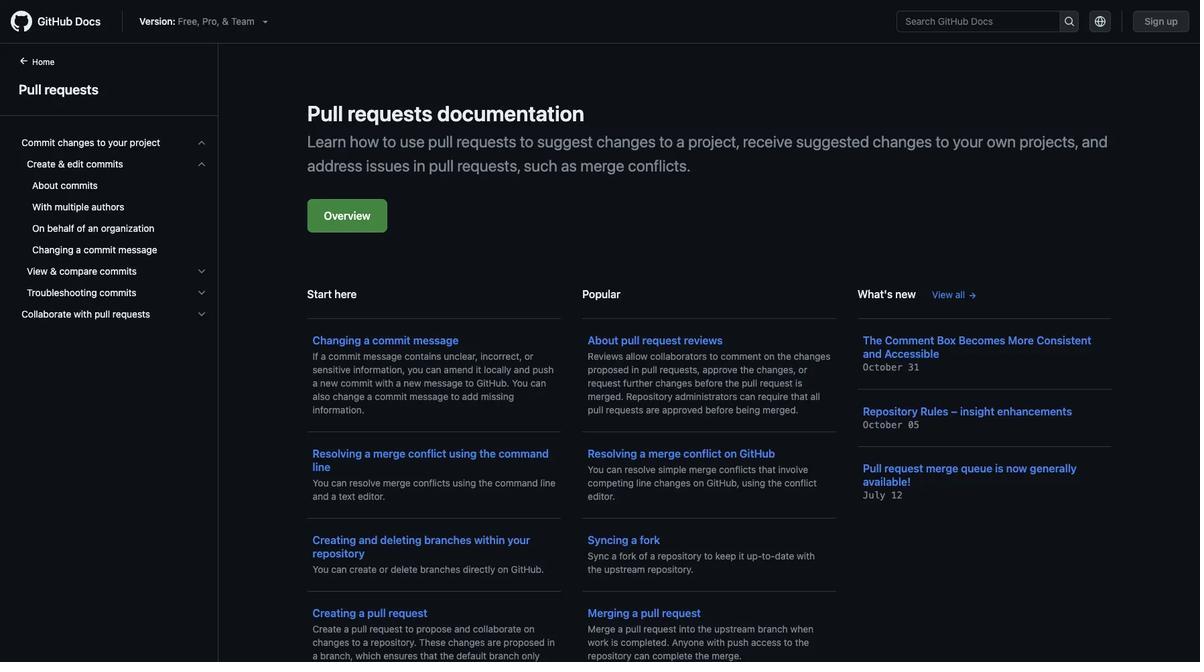 Task type: locate. For each thing, give the bounding box(es) containing it.
in down use
[[413, 156, 425, 175]]

or inside 'creating and deleting branches within your repository you can create or delete branches directly on github.'
[[379, 564, 388, 575]]

0 vertical spatial changing
[[32, 244, 73, 255]]

is inside merging a pull request merge a pull request into the upstream branch when work is completed. anyone with push access to the repository can complete the merge.
[[611, 637, 618, 648]]

change
[[333, 391, 365, 402]]

requests, down collaborators
[[660, 364, 700, 375]]

the down anyone at right bottom
[[695, 650, 709, 661]]

repository inside merging a pull request merge a pull request into the upstream branch when work is completed. anyone with push access to the repository can complete the merge.
[[588, 650, 632, 661]]

creating inside creating a pull request create a pull request to propose and collaborate on changes to a repository. these changes are proposed in a branch, which ensures that the default branch on
[[313, 607, 356, 620]]

& left edit
[[58, 158, 65, 170]]

the inside resolving a merge conflict on github you can resolve simple merge conflicts that involve competing line changes on github, using the conflict editor.
[[768, 477, 782, 489]]

github
[[38, 15, 73, 28], [740, 447, 775, 460]]

repository down work
[[588, 650, 632, 661]]

view
[[27, 266, 48, 277], [932, 289, 953, 300]]

approved
[[662, 404, 703, 415]]

message down organization
[[118, 244, 157, 255]]

or left "delete"
[[379, 564, 388, 575]]

completed.
[[621, 637, 669, 648]]

the down the sync
[[588, 564, 602, 575]]

1 horizontal spatial repository.
[[648, 564, 694, 575]]

0 vertical spatial fork
[[640, 534, 660, 546]]

1 horizontal spatial github
[[740, 447, 775, 460]]

sc 9kayk9 0 image inside commit changes to your project dropdown button
[[196, 137, 207, 148]]

is right work
[[611, 637, 618, 648]]

fork
[[640, 534, 660, 546], [619, 551, 636, 562]]

queue
[[961, 462, 993, 475]]

troubleshooting
[[27, 287, 97, 298]]

to left own
[[936, 132, 949, 151]]

1 horizontal spatial are
[[646, 404, 660, 415]]

or inside the about pull request reviews reviews allow collaborators to comment on the changes proposed in pull requests, approve the changes, or request further changes before the pull request is merged. repository administrators can require that all pull requests are approved before being merged.
[[799, 364, 807, 375]]

command up within
[[495, 477, 538, 489]]

1 vertical spatial conflicts
[[413, 477, 450, 489]]

date
[[775, 551, 794, 562]]

1 vertical spatial fork
[[619, 551, 636, 562]]

it left up-
[[739, 551, 744, 562]]

sc 9kayk9 0 image
[[196, 137, 207, 148], [196, 159, 207, 170], [196, 266, 207, 277], [196, 287, 207, 298]]

sc 9kayk9 0 image inside view & compare commits dropdown button
[[196, 266, 207, 277]]

default
[[456, 650, 487, 661]]

before down administrators
[[705, 404, 733, 415]]

can inside 'creating and deleting branches within your repository you can create or delete branches directly on github.'
[[331, 564, 347, 575]]

0 horizontal spatial resolve
[[349, 477, 381, 489]]

sign up
[[1145, 16, 1178, 27]]

editor. down the competing
[[588, 491, 615, 502]]

create & edit commits element containing about commits
[[11, 175, 218, 261]]

requests inside the about pull request reviews reviews allow collaborators to comment on the changes proposed in pull requests, approve the changes, or request further changes before the pull request is merged. repository administrators can require that all pull requests are approved before being merged.
[[606, 404, 644, 415]]

proposed
[[588, 364, 629, 375], [504, 637, 545, 648]]

about up with
[[32, 180, 58, 191]]

resolve up text
[[349, 477, 381, 489]]

in inside the about pull request reviews reviews allow collaborators to comment on the changes proposed in pull requests, approve the changes, or request further changes before the pull request is merged. repository administrators can require that all pull requests are approved before being merged.
[[632, 364, 639, 375]]

changing inside pull requests element
[[32, 244, 73, 255]]

&
[[222, 16, 229, 27], [58, 158, 65, 170], [50, 266, 57, 277]]

organization
[[101, 223, 154, 234]]

in inside pull requests documentation learn how to use pull requests to suggest changes to a project, receive suggested changes to your own projects, and address issues in pull requests, such as merge conflicts.
[[413, 156, 425, 175]]

collaborate
[[21, 309, 71, 320]]

1 vertical spatial github.
[[511, 564, 544, 575]]

and down the
[[863, 347, 882, 360]]

resolving
[[313, 447, 362, 460], [588, 447, 637, 460]]

command
[[499, 447, 549, 460], [495, 477, 538, 489]]

commit
[[84, 244, 116, 255], [372, 334, 411, 347], [328, 351, 361, 362], [341, 378, 373, 389], [375, 391, 407, 402]]

2 editor. from the left
[[588, 491, 615, 502]]

None search field
[[897, 11, 1079, 32]]

or right changes,
[[799, 364, 807, 375]]

1 vertical spatial all
[[811, 391, 820, 402]]

pull for merge
[[863, 462, 882, 475]]

you inside 'creating and deleting branches within your repository you can create or delete branches directly on github.'
[[313, 564, 329, 575]]

2 october from the top
[[863, 419, 903, 430]]

1 vertical spatial repository
[[863, 405, 918, 417]]

create & edit commits
[[27, 158, 123, 170]]

rules
[[921, 405, 949, 417]]

behalf
[[47, 223, 74, 234]]

repository up october 05 element
[[863, 405, 918, 417]]

& up troubleshooting
[[50, 266, 57, 277]]

further
[[623, 378, 653, 389]]

editor. inside resolving a merge conflict on github you can resolve simple merge conflicts that involve competing line changes on github, using the conflict editor.
[[588, 491, 615, 502]]

message up information,
[[363, 351, 402, 362]]

line left the competing
[[541, 477, 556, 489]]

0 horizontal spatial fork
[[619, 551, 636, 562]]

2 horizontal spatial your
[[953, 132, 983, 151]]

new down you
[[404, 378, 421, 389]]

0 vertical spatial branch
[[758, 624, 788, 635]]

1 vertical spatial repository.
[[371, 637, 417, 648]]

repository. inside syncing a fork sync a fork of a repository to keep it up-to-date with the upstream repository.
[[648, 564, 694, 575]]

0 horizontal spatial github
[[38, 15, 73, 28]]

branches left within
[[424, 534, 472, 546]]

deleting
[[380, 534, 422, 546]]

text
[[339, 491, 355, 502]]

github left docs
[[38, 15, 73, 28]]

your left own
[[953, 132, 983, 151]]

on up github,
[[724, 447, 737, 460]]

0 horizontal spatial in
[[413, 156, 425, 175]]

to left the keep
[[704, 551, 713, 562]]

1 horizontal spatial proposed
[[588, 364, 629, 375]]

0 vertical spatial or
[[525, 351, 533, 362]]

1 horizontal spatial conflicts
[[719, 464, 756, 475]]

the down the missing
[[479, 447, 496, 460]]

information.
[[313, 404, 364, 415]]

your inside commit changes to your project dropdown button
[[108, 137, 127, 148]]

request up ensures
[[370, 624, 403, 635]]

view & compare commits
[[27, 266, 137, 277]]

2 horizontal spatial or
[[799, 364, 807, 375]]

1 vertical spatial push
[[727, 637, 749, 648]]

0 horizontal spatial repository.
[[371, 637, 417, 648]]

all inside the about pull request reviews reviews allow collaborators to comment on the changes proposed in pull requests, approve the changes, or request further changes before the pull request is merged. repository administrators can require that all pull requests are approved before being merged.
[[811, 391, 820, 402]]

2 vertical spatial or
[[379, 564, 388, 575]]

on up changes,
[[764, 351, 775, 362]]

conflicts
[[719, 464, 756, 475], [413, 477, 450, 489]]

you
[[512, 378, 528, 389], [588, 464, 604, 475], [313, 477, 329, 489], [313, 564, 329, 575]]

the inside syncing a fork sync a fork of a repository to keep it up-to-date with the upstream repository.
[[588, 564, 602, 575]]

0 horizontal spatial are
[[487, 637, 501, 648]]

pull
[[19, 81, 41, 97], [307, 101, 343, 126], [863, 462, 882, 475]]

commit changes to your project element
[[11, 132, 218, 304], [11, 153, 218, 304]]

0 vertical spatial repository
[[626, 391, 673, 402]]

how
[[350, 132, 379, 151]]

delete
[[391, 564, 418, 575]]

conflicts up github,
[[719, 464, 756, 475]]

the down "these"
[[440, 650, 454, 661]]

view all
[[932, 289, 965, 300]]

1 horizontal spatial repository
[[588, 650, 632, 661]]

commit changes to your project element containing commit changes to your project
[[11, 132, 218, 304]]

0 vertical spatial in
[[413, 156, 425, 175]]

create & edit commits button
[[16, 153, 212, 175]]

0 horizontal spatial of
[[77, 223, 85, 234]]

2 resolving from the left
[[588, 447, 637, 460]]

are down collaborate
[[487, 637, 501, 648]]

conflict
[[408, 447, 446, 460], [683, 447, 722, 460], [785, 477, 817, 489]]

about up reviews
[[588, 334, 619, 347]]

2 horizontal spatial that
[[791, 391, 808, 402]]

1 vertical spatial view
[[932, 289, 953, 300]]

pro,
[[202, 16, 220, 27]]

to down when
[[784, 637, 793, 648]]

to up approve
[[710, 351, 718, 362]]

0 vertical spatial creating
[[313, 534, 356, 546]]

0 horizontal spatial upstream
[[604, 564, 645, 575]]

on right directly
[[498, 564, 509, 575]]

using down add
[[449, 447, 477, 460]]

repository inside repository rules – insight enhancements october 05
[[863, 405, 918, 417]]

1 vertical spatial create
[[313, 624, 341, 635]]

0 horizontal spatial your
[[108, 137, 127, 148]]

Search GitHub Docs search field
[[897, 11, 1060, 31]]

a inside changing a commit message link
[[76, 244, 81, 255]]

editor. right text
[[358, 491, 385, 502]]

requests down the troubleshooting commits dropdown button
[[113, 309, 150, 320]]

resolving up the competing
[[588, 447, 637, 460]]

or inside changing a commit message if a commit message contains unclear, incorrect, or sensitive information, you can amend it locally and push a new commit with a new message to github. you can also change a commit message to add missing information.
[[525, 351, 533, 362]]

resolving for can
[[588, 447, 637, 460]]

keep
[[715, 551, 736, 562]]

1 horizontal spatial upstream
[[714, 624, 755, 635]]

can inside resolving a merge conflict using the command line you can resolve merge conflicts using the command line and a text editor.
[[331, 477, 347, 489]]

your
[[953, 132, 983, 151], [108, 137, 127, 148], [508, 534, 530, 546]]

0 vertical spatial github.
[[476, 378, 509, 389]]

commits down view & compare commits dropdown button
[[99, 287, 136, 298]]

resolving down information.
[[313, 447, 362, 460]]

now
[[1006, 462, 1027, 475]]

2 horizontal spatial pull
[[863, 462, 882, 475]]

0 vertical spatial it
[[476, 364, 481, 375]]

message inside pull requests element
[[118, 244, 157, 255]]

& for view & compare commits
[[50, 266, 57, 277]]

all up box
[[956, 289, 965, 300]]

information,
[[353, 364, 405, 375]]

2 sc 9kayk9 0 image from the top
[[196, 159, 207, 170]]

pull inside pull request merge queue is now generally available! july 12
[[863, 462, 882, 475]]

new right what's in the right of the page
[[895, 288, 916, 301]]

0 vertical spatial github
[[38, 15, 73, 28]]

branch down collaborate
[[489, 650, 519, 661]]

resolve
[[625, 464, 656, 475], [349, 477, 381, 489]]

2 vertical spatial in
[[547, 637, 555, 648]]

0 horizontal spatial it
[[476, 364, 481, 375]]

requests down "further"
[[606, 404, 644, 415]]

with
[[74, 309, 92, 320], [375, 378, 393, 389], [797, 551, 815, 562], [707, 637, 725, 648]]

view inside dropdown button
[[27, 266, 48, 277]]

triangle down image
[[260, 16, 271, 27]]

create
[[349, 564, 377, 575]]

can inside resolving a merge conflict on github you can resolve simple merge conflicts that involve competing line changes on github, using the conflict editor.
[[606, 464, 622, 475]]

are inside the about pull request reviews reviews allow collaborators to comment on the changes proposed in pull requests, approve the changes, or request further changes before the pull request is merged. repository administrators can require that all pull requests are approved before being merged.
[[646, 404, 660, 415]]

1 sc 9kayk9 0 image from the top
[[196, 137, 207, 148]]

changing a commit message link
[[16, 239, 212, 261]]

0 vertical spatial repository.
[[648, 564, 694, 575]]

troubleshooting commits
[[27, 287, 136, 298]]

on inside 'creating and deleting branches within your repository you can create or delete branches directly on github.'
[[498, 564, 509, 575]]

& for create & edit commits
[[58, 158, 65, 170]]

creating for pull
[[313, 607, 356, 620]]

1 vertical spatial upstream
[[714, 624, 755, 635]]

you inside resolving a merge conflict on github you can resolve simple merge conflicts that involve competing line changes on github, using the conflict editor.
[[588, 464, 604, 475]]

editor.
[[358, 491, 385, 502], [588, 491, 615, 502]]

0 vertical spatial &
[[222, 16, 229, 27]]

before
[[695, 378, 723, 389], [705, 404, 733, 415]]

pull requests element
[[0, 54, 218, 661]]

1 vertical spatial of
[[639, 551, 648, 562]]

on behalf of an organization
[[32, 223, 154, 234]]

changing down the behalf
[[32, 244, 73, 255]]

creating inside 'creating and deleting branches within your repository you can create or delete branches directly on github.'
[[313, 534, 356, 546]]

1 vertical spatial pull
[[307, 101, 343, 126]]

0 vertical spatial about
[[32, 180, 58, 191]]

1 vertical spatial changing
[[313, 334, 361, 347]]

1 creating from the top
[[313, 534, 356, 546]]

can inside merging a pull request merge a pull request into the upstream branch when work is completed. anyone with push access to the repository can complete the merge.
[[634, 650, 650, 661]]

2 creating from the top
[[313, 607, 356, 620]]

your inside pull requests documentation learn how to use pull requests to suggest changes to a project, receive suggested changes to your own projects, and address issues in pull requests, such as merge conflicts.
[[953, 132, 983, 151]]

requests, inside the about pull request reviews reviews allow collaborators to comment on the changes proposed in pull requests, approve the changes, or request further changes before the pull request is merged. repository administrators can require that all pull requests are approved before being merged.
[[660, 364, 700, 375]]

merge
[[581, 156, 625, 175], [373, 447, 406, 460], [648, 447, 681, 460], [926, 462, 958, 475], [689, 464, 717, 475], [383, 477, 411, 489]]

0 vertical spatial command
[[499, 447, 549, 460]]

& right pro,
[[222, 16, 229, 27]]

about inside create & edit commits element
[[32, 180, 58, 191]]

creating up create
[[313, 534, 356, 546]]

line down information.
[[313, 461, 331, 473]]

github. up the missing
[[476, 378, 509, 389]]

changes inside resolving a merge conflict on github you can resolve simple merge conflicts that involve competing line changes on github, using the conflict editor.
[[654, 477, 691, 489]]

about
[[32, 180, 58, 191], [588, 334, 619, 347]]

about for commits
[[32, 180, 58, 191]]

changing
[[32, 244, 73, 255], [313, 334, 361, 347]]

repository inside the about pull request reviews reviews allow collaborators to comment on the changes proposed in pull requests, approve the changes, or request further changes before the pull request is merged. repository administrators can require that all pull requests are approved before being merged.
[[626, 391, 673, 402]]

to inside syncing a fork sync a fork of a repository to keep it up-to-date with the upstream repository.
[[704, 551, 713, 562]]

enhancements
[[997, 405, 1072, 417]]

push right 'locally'
[[533, 364, 554, 375]]

that left "involve" at the right of the page
[[759, 464, 776, 475]]

before up administrators
[[695, 378, 723, 389]]

0 vertical spatial proposed
[[588, 364, 629, 375]]

to left propose
[[405, 624, 414, 635]]

it left 'locally'
[[476, 364, 481, 375]]

with down information,
[[375, 378, 393, 389]]

commit down information,
[[375, 391, 407, 402]]

sc 9kayk9 0 image inside the create & edit commits dropdown button
[[196, 159, 207, 170]]

work
[[588, 637, 609, 648]]

the up within
[[479, 477, 493, 489]]

0 horizontal spatial github.
[[476, 378, 509, 389]]

of left an
[[77, 223, 85, 234]]

with right the "date"
[[797, 551, 815, 562]]

to up add
[[465, 378, 474, 389]]

line right the competing
[[636, 477, 652, 489]]

to up conflicts.
[[659, 132, 673, 151]]

2 create & edit commits element from the top
[[11, 175, 218, 261]]

october 05 element
[[863, 419, 919, 430]]

creating up branch,
[[313, 607, 356, 620]]

2 commit changes to your project element from the top
[[11, 153, 218, 304]]

1 horizontal spatial all
[[956, 289, 965, 300]]

allow
[[626, 351, 648, 362]]

1 vertical spatial in
[[632, 364, 639, 375]]

requests, left such
[[457, 156, 520, 175]]

pull up learn
[[307, 101, 343, 126]]

changing inside changing a commit message if a commit message contains unclear, incorrect, or sensitive information, you can amend it locally and push a new commit with a new message to github. you can also change a commit message to add missing information.
[[313, 334, 361, 347]]

and
[[1082, 132, 1108, 151], [863, 347, 882, 360], [514, 364, 530, 375], [313, 491, 329, 502], [359, 534, 378, 546], [454, 624, 470, 635]]

sc 9kayk9 0 image for create & edit commits
[[196, 159, 207, 170]]

2 horizontal spatial &
[[222, 16, 229, 27]]

3 sc 9kayk9 0 image from the top
[[196, 266, 207, 277]]

pull inside pull requests documentation learn how to use pull requests to suggest changes to a project, receive suggested changes to your own projects, and address issues in pull requests, such as merge conflicts.
[[307, 101, 343, 126]]

it inside changing a commit message if a commit message contains unclear, incorrect, or sensitive information, you can amend it locally and push a new commit with a new message to github. you can also change a commit message to add missing information.
[[476, 364, 481, 375]]

and inside resolving a merge conflict using the command line you can resolve merge conflicts using the command line and a text editor.
[[313, 491, 329, 502]]

1 horizontal spatial create
[[313, 624, 341, 635]]

1 horizontal spatial of
[[639, 551, 648, 562]]

merged. down require
[[763, 404, 799, 415]]

and right projects,
[[1082, 132, 1108, 151]]

pull for documentation
[[307, 101, 343, 126]]

creating a pull request create a pull request to propose and collaborate on changes to a repository. these changes are proposed in a branch, which ensures that the default branch on
[[313, 607, 555, 662]]

1 horizontal spatial changing
[[313, 334, 361, 347]]

push inside merging a pull request merge a pull request into the upstream branch when work is completed. anyone with push access to the repository can complete the merge.
[[727, 637, 749, 648]]

merged. down "further"
[[588, 391, 624, 402]]

1 horizontal spatial resolving
[[588, 447, 637, 460]]

october left 05
[[863, 419, 903, 430]]

1 vertical spatial that
[[759, 464, 776, 475]]

and inside pull requests documentation learn how to use pull requests to suggest changes to a project, receive suggested changes to your own projects, and address issues in pull requests, such as merge conflicts.
[[1082, 132, 1108, 151]]

1 vertical spatial it
[[739, 551, 744, 562]]

0 horizontal spatial changing
[[32, 244, 73, 255]]

0 vertical spatial push
[[533, 364, 554, 375]]

1 create & edit commits element from the top
[[11, 153, 218, 261]]

0 horizontal spatial is
[[611, 637, 618, 648]]

1 october from the top
[[863, 362, 903, 373]]

0 vertical spatial are
[[646, 404, 660, 415]]

search image
[[1064, 16, 1075, 27]]

1 vertical spatial branch
[[489, 650, 519, 661]]

1 horizontal spatial conflict
[[683, 447, 722, 460]]

2 horizontal spatial repository
[[658, 551, 702, 562]]

1 horizontal spatial branch
[[758, 624, 788, 635]]

1 horizontal spatial it
[[739, 551, 744, 562]]

1 horizontal spatial in
[[547, 637, 555, 648]]

is
[[795, 378, 802, 389], [995, 462, 1004, 475], [611, 637, 618, 648]]

compare
[[59, 266, 97, 277]]

commit inside pull requests element
[[84, 244, 116, 255]]

simple
[[658, 464, 687, 475]]

conflict for on
[[683, 447, 722, 460]]

or
[[525, 351, 533, 362], [799, 364, 807, 375], [379, 564, 388, 575]]

resolving a merge conflict on github you can resolve simple merge conflicts that involve competing line changes on github, using the conflict editor.
[[588, 447, 817, 502]]

requests down documentation
[[457, 132, 516, 151]]

0 horizontal spatial about
[[32, 180, 58, 191]]

version:
[[139, 16, 176, 27]]

1 horizontal spatial that
[[759, 464, 776, 475]]

changing up if
[[313, 334, 361, 347]]

1 editor. from the left
[[358, 491, 385, 502]]

view for view & compare commits
[[27, 266, 48, 277]]

0 vertical spatial upstream
[[604, 564, 645, 575]]

0 horizontal spatial pull
[[19, 81, 41, 97]]

commit changes to your project button
[[16, 132, 212, 153]]

0 horizontal spatial editor.
[[358, 491, 385, 502]]

changing a commit message
[[32, 244, 157, 255]]

0 horizontal spatial &
[[50, 266, 57, 277]]

1 horizontal spatial github.
[[511, 564, 544, 575]]

overview link
[[307, 199, 387, 233]]

select language: current language is english image
[[1095, 16, 1106, 27]]

create up branch,
[[313, 624, 341, 635]]

repository inside 'creating and deleting branches within your repository you can create or delete branches directly on github.'
[[313, 547, 365, 560]]

12
[[891, 490, 903, 501]]

administrators
[[675, 391, 737, 402]]

that down "these"
[[420, 650, 437, 661]]

4 sc 9kayk9 0 image from the top
[[196, 287, 207, 298]]

sc 9kayk9 0 image for troubleshooting commits
[[196, 287, 207, 298]]

create & edit commits element
[[11, 153, 218, 261], [11, 175, 218, 261]]

of right the sync
[[639, 551, 648, 562]]

resolving inside resolving a merge conflict on github you can resolve simple merge conflicts that involve competing line changes on github, using the conflict editor.
[[588, 447, 637, 460]]

0 vertical spatial create
[[27, 158, 56, 170]]

resolving inside resolving a merge conflict using the command line you can resolve merge conflicts using the command line and a text editor.
[[313, 447, 362, 460]]

upstream down the sync
[[604, 564, 645, 575]]

1 vertical spatial are
[[487, 637, 501, 648]]

0 vertical spatial october
[[863, 362, 903, 373]]

1 horizontal spatial repository
[[863, 405, 918, 417]]

2 horizontal spatial in
[[632, 364, 639, 375]]

all
[[956, 289, 965, 300], [811, 391, 820, 402]]

to-
[[762, 551, 775, 562]]

is inside pull request merge queue is now generally available! july 12
[[995, 462, 1004, 475]]

repository inside syncing a fork sync a fork of a repository to keep it up-to-date with the upstream repository.
[[658, 551, 702, 562]]

pull up available!
[[863, 462, 882, 475]]

0 horizontal spatial all
[[811, 391, 820, 402]]

1 commit changes to your project element from the top
[[11, 132, 218, 304]]

incorrect,
[[480, 351, 522, 362]]

is down changes,
[[795, 378, 802, 389]]

sc 9kayk9 0 image for commit changes to your project
[[196, 137, 207, 148]]

1 horizontal spatial editor.
[[588, 491, 615, 502]]

fork right syncing
[[640, 534, 660, 546]]

1 resolving from the left
[[313, 447, 362, 460]]

0 vertical spatial of
[[77, 223, 85, 234]]

with up merge.
[[707, 637, 725, 648]]

0 horizontal spatial view
[[27, 266, 48, 277]]

insight
[[960, 405, 995, 417]]

1 vertical spatial october
[[863, 419, 903, 430]]

commit down on behalf of an organization
[[84, 244, 116, 255]]

sign
[[1145, 16, 1164, 27]]

1 vertical spatial creating
[[313, 607, 356, 620]]

locally
[[484, 364, 511, 375]]

sc 9kayk9 0 image for view & compare commits
[[196, 266, 207, 277]]

repository. up the into
[[648, 564, 694, 575]]

1 horizontal spatial view
[[932, 289, 953, 300]]

directly
[[463, 564, 495, 575]]

commits down changing a commit message link
[[100, 266, 137, 277]]

free,
[[178, 16, 200, 27]]

changes
[[596, 132, 656, 151], [873, 132, 932, 151], [58, 137, 94, 148], [794, 351, 831, 362], [655, 378, 692, 389], [654, 477, 691, 489], [313, 637, 349, 648], [448, 637, 485, 648]]

1 vertical spatial requests,
[[660, 364, 700, 375]]

involve
[[778, 464, 808, 475]]



Task type: describe. For each thing, give the bounding box(es) containing it.
with inside syncing a fork sync a fork of a repository to keep it up-to-date with the upstream repository.
[[797, 551, 815, 562]]

up-
[[747, 551, 762, 562]]

1 horizontal spatial merged.
[[763, 404, 799, 415]]

0 horizontal spatial line
[[313, 461, 331, 473]]

github inside resolving a merge conflict on github you can resolve simple merge conflicts that involve competing line changes on github, using the conflict editor.
[[740, 447, 775, 460]]

here
[[335, 288, 357, 301]]

merge
[[588, 624, 615, 635]]

about pull request reviews reviews allow collaborators to comment on the changes proposed in pull requests, approve the changes, or request further changes before the pull request is merged. repository administrators can require that all pull requests are approved before being merged.
[[588, 334, 831, 415]]

conflicts inside resolving a merge conflict on github you can resolve simple merge conflicts that involve competing line changes on github, using the conflict editor.
[[719, 464, 756, 475]]

you
[[408, 364, 423, 375]]

sc 9kayk9 0 image
[[196, 309, 207, 320]]

troubleshooting commits button
[[16, 282, 212, 304]]

and inside creating a pull request create a pull request to propose and collaborate on changes to a repository. these changes are proposed in a branch, which ensures that the default branch on
[[454, 624, 470, 635]]

propose
[[416, 624, 452, 635]]

github docs
[[38, 15, 101, 28]]

unclear,
[[444, 351, 478, 362]]

request down changes,
[[760, 378, 793, 389]]

the down when
[[795, 637, 809, 648]]

conflicts inside resolving a merge conflict using the command line you can resolve merge conflicts using the command line and a text editor.
[[413, 477, 450, 489]]

of inside syncing a fork sync a fork of a repository to keep it up-to-date with the upstream repository.
[[639, 551, 648, 562]]

about for pull
[[588, 334, 619, 347]]

creating and deleting branches within your repository you can create or delete branches directly on github.
[[313, 534, 544, 575]]

of inside pull requests element
[[77, 223, 85, 234]]

october inside the comment box becomes more consistent and accessible october 31
[[863, 362, 903, 373]]

commit
[[21, 137, 55, 148]]

to up such
[[520, 132, 534, 151]]

about commits link
[[16, 175, 212, 196]]

repository. inside creating a pull request create a pull request to propose and collaborate on changes to a repository. these changes are proposed in a branch, which ensures that the default branch on
[[371, 637, 417, 648]]

request up propose
[[388, 607, 427, 620]]

also
[[313, 391, 330, 402]]

that inside resolving a merge conflict on github you can resolve simple merge conflicts that involve competing line changes on github, using the conflict editor.
[[759, 464, 776, 475]]

accessible
[[885, 347, 939, 360]]

pull inside dropdown button
[[94, 309, 110, 320]]

a inside pull requests documentation learn how to use pull requests to suggest changes to a project, receive suggested changes to your own projects, and address issues in pull requests, such as merge conflicts.
[[677, 132, 685, 151]]

to inside dropdown button
[[97, 137, 106, 148]]

to up which
[[352, 637, 361, 648]]

is inside the about pull request reviews reviews allow collaborators to comment on the changes proposed in pull requests, approve the changes, or request further changes before the pull request is merged. repository administrators can require that all pull requests are approved before being merged.
[[795, 378, 802, 389]]

consistent
[[1037, 334, 1092, 347]]

1 vertical spatial before
[[705, 404, 733, 415]]

commits up with multiple authors
[[61, 180, 98, 191]]

1 horizontal spatial line
[[541, 477, 556, 489]]

0 vertical spatial branches
[[424, 534, 472, 546]]

and inside the comment box becomes more consistent and accessible october 31
[[863, 347, 882, 360]]

collaborators
[[650, 351, 707, 362]]

commit up information,
[[372, 334, 411, 347]]

with inside dropdown button
[[74, 309, 92, 320]]

changing a commit message if a commit message contains unclear, incorrect, or sensitive information, you can amend it locally and push a new commit with a new message to github. you can also change a commit message to add missing information.
[[313, 334, 554, 415]]

github. inside 'creating and deleting branches within your repository you can create or delete branches directly on github.'
[[511, 564, 544, 575]]

up
[[1167, 16, 1178, 27]]

resolving for line
[[313, 447, 362, 460]]

commit up the change
[[341, 378, 373, 389]]

changing for changing a commit message
[[32, 244, 73, 255]]

you inside resolving a merge conflict using the command line you can resolve merge conflicts using the command line and a text editor.
[[313, 477, 329, 489]]

view & compare commits button
[[16, 261, 212, 282]]

and inside changing a commit message if a commit message contains unclear, incorrect, or sensitive information, you can amend it locally and push a new commit with a new message to github. you can also change a commit message to add missing information.
[[514, 364, 530, 375]]

message up contains
[[413, 334, 459, 347]]

ensures
[[384, 650, 418, 661]]

docs
[[75, 15, 101, 28]]

suggested
[[796, 132, 869, 151]]

pull requests link
[[16, 79, 202, 99]]

0 vertical spatial before
[[695, 378, 723, 389]]

with inside changing a commit message if a commit message contains unclear, incorrect, or sensitive information, you can amend it locally and push a new commit with a new message to github. you can also change a commit message to add missing information.
[[375, 378, 393, 389]]

requests up use
[[348, 101, 433, 126]]

to inside the about pull request reviews reviews allow collaborators to comment on the changes proposed in pull requests, approve the changes, or request further changes before the pull request is merged. repository administrators can require that all pull requests are approved before being merged.
[[710, 351, 718, 362]]

competing
[[588, 477, 634, 489]]

requests inside dropdown button
[[113, 309, 150, 320]]

collaborate
[[473, 624, 521, 635]]

october 31 element
[[863, 362, 919, 373]]

july 12 element
[[863, 490, 903, 501]]

with inside merging a pull request merge a pull request into the upstream branch when work is completed. anyone with push access to the repository can complete the merge.
[[707, 637, 725, 648]]

on inside the about pull request reviews reviews allow collaborators to comment on the changes proposed in pull requests, approve the changes, or request further changes before the pull request is merged. repository administrators can require that all pull requests are approved before being merged.
[[764, 351, 775, 362]]

project,
[[688, 132, 739, 151]]

0 vertical spatial all
[[956, 289, 965, 300]]

requests, inside pull requests documentation learn how to use pull requests to suggest changes to a project, receive suggested changes to your own projects, and address issues in pull requests, such as merge conflicts.
[[457, 156, 520, 175]]

comment
[[721, 351, 761, 362]]

can inside the about pull request reviews reviews allow collaborators to comment on the changes proposed in pull requests, approve the changes, or request further changes before the pull request is merged. repository administrators can require that all pull requests are approved before being merged.
[[740, 391, 755, 402]]

sensitive
[[313, 364, 351, 375]]

resolving a merge conflict using the command line you can resolve merge conflicts using the command line and a text editor.
[[313, 447, 556, 502]]

and inside 'creating and deleting branches within your repository you can create or delete branches directly on github.'
[[359, 534, 378, 546]]

branch inside creating a pull request create a pull request to propose and collaborate on changes to a repository. these changes are proposed in a branch, which ensures that the default branch on
[[489, 650, 519, 661]]

proposed inside the about pull request reviews reviews allow collaborators to comment on the changes proposed in pull requests, approve the changes, or request further changes before the pull request is merged. repository administrators can require that all pull requests are approved before being merged.
[[588, 364, 629, 375]]

upstream inside syncing a fork sync a fork of a repository to keep it up-to-date with the upstream repository.
[[604, 564, 645, 575]]

approve
[[703, 364, 738, 375]]

proposed inside creating a pull request create a pull request to propose and collaborate on changes to a repository. these changes are proposed in a branch, which ensures that the default branch on
[[504, 637, 545, 648]]

contains
[[405, 351, 441, 362]]

changing for changing a commit message if a commit message contains unclear, incorrect, or sensitive information, you can amend it locally and push a new commit with a new message to github. you can also change a commit message to add missing information.
[[313, 334, 361, 347]]

merging
[[588, 607, 630, 620]]

anyone
[[672, 637, 704, 648]]

own
[[987, 132, 1016, 151]]

requests down home link
[[44, 81, 98, 97]]

pull requests
[[19, 81, 98, 97]]

what's new
[[858, 288, 916, 301]]

suggest
[[537, 132, 593, 151]]

merge.
[[712, 650, 742, 661]]

you inside changing a commit message if a commit message contains unclear, incorrect, or sensitive information, you can amend it locally and push a new commit with a new message to github. you can also change a commit message to add missing information.
[[512, 378, 528, 389]]

github docs link
[[11, 11, 111, 32]]

on left github,
[[693, 477, 704, 489]]

comment
[[885, 334, 934, 347]]

documentation
[[437, 101, 584, 126]]

home
[[32, 57, 54, 66]]

2 horizontal spatial new
[[895, 288, 916, 301]]

project
[[130, 137, 160, 148]]

in inside creating a pull request create a pull request to propose and collaborate on changes to a repository. these changes are proposed in a branch, which ensures that the default branch on
[[547, 637, 555, 648]]

branch,
[[320, 650, 353, 661]]

address
[[307, 156, 362, 175]]

version: free, pro, & team
[[139, 16, 255, 27]]

create inside dropdown button
[[27, 158, 56, 170]]

with
[[32, 201, 52, 212]]

request up the completed.
[[644, 624, 677, 635]]

request down reviews
[[588, 378, 621, 389]]

1 vertical spatial command
[[495, 477, 538, 489]]

amend
[[444, 364, 473, 375]]

2 horizontal spatial conflict
[[785, 477, 817, 489]]

branch inside merging a pull request merge a pull request into the upstream branch when work is completed. anyone with push access to the repository can complete the merge.
[[758, 624, 788, 635]]

–
[[951, 405, 958, 417]]

pull request merge queue is now generally available! july 12
[[863, 462, 1077, 501]]

0 horizontal spatial new
[[320, 378, 338, 389]]

which
[[356, 650, 381, 661]]

conflict for using
[[408, 447, 446, 460]]

use
[[400, 132, 425, 151]]

what's
[[858, 288, 893, 301]]

view for view all
[[932, 289, 953, 300]]

the right the into
[[698, 624, 712, 635]]

that inside creating a pull request create a pull request to propose and collaborate on changes to a repository. these changes are proposed in a branch, which ensures that the default branch on
[[420, 650, 437, 661]]

your inside 'creating and deleting branches within your repository you can create or delete branches directly on github.'
[[508, 534, 530, 546]]

on inside creating a pull request create a pull request to propose and collaborate on changes to a repository. these changes are proposed in a branch, which ensures that the default branch on
[[524, 624, 535, 635]]

overview
[[324, 209, 371, 222]]

being
[[736, 404, 760, 415]]

sign up link
[[1133, 11, 1189, 32]]

using inside resolving a merge conflict on github you can resolve simple merge conflicts that involve competing line changes on github, using the conflict editor.
[[742, 477, 766, 489]]

1 horizontal spatial new
[[404, 378, 421, 389]]

available!
[[863, 475, 911, 488]]

with multiple authors link
[[16, 196, 212, 218]]

merge inside pull requests documentation learn how to use pull requests to suggest changes to a project, receive suggested changes to your own projects, and address issues in pull requests, such as merge conflicts.
[[581, 156, 625, 175]]

github,
[[707, 477, 740, 489]]

the inside creating a pull request create a pull request to propose and collaborate on changes to a repository. these changes are proposed in a branch, which ensures that the default branch on
[[440, 650, 454, 661]]

05
[[908, 419, 919, 430]]

the down approve
[[725, 378, 739, 389]]

upstream inside merging a pull request merge a pull request into the upstream branch when work is completed. anyone with push access to the repository can complete the merge.
[[714, 624, 755, 635]]

line inside resolving a merge conflict on github you can resolve simple merge conflicts that involve competing line changes on github, using the conflict editor.
[[636, 477, 652, 489]]

syncing
[[588, 534, 629, 546]]

an
[[88, 223, 98, 234]]

push inside changing a commit message if a commit message contains unclear, incorrect, or sensitive information, you can amend it locally and push a new commit with a new message to github. you can also change a commit message to add missing information.
[[533, 364, 554, 375]]

to left use
[[383, 132, 396, 151]]

learn
[[307, 132, 346, 151]]

start
[[307, 288, 332, 301]]

are inside creating a pull request create a pull request to propose and collaborate on changes to a repository. these changes are proposed in a branch, which ensures that the default branch on
[[487, 637, 501, 648]]

box
[[937, 334, 956, 347]]

changes inside dropdown button
[[58, 137, 94, 148]]

0 vertical spatial pull
[[19, 81, 41, 97]]

using up within
[[453, 477, 476, 489]]

request up collaborators
[[642, 334, 681, 347]]

commits down commit changes to your project dropdown button
[[86, 158, 123, 170]]

creating for repository
[[313, 534, 356, 546]]

receive
[[743, 132, 793, 151]]

commit up sensitive
[[328, 351, 361, 362]]

a inside resolving a merge conflict on github you can resolve simple merge conflicts that involve competing line changes on github, using the conflict editor.
[[640, 447, 646, 460]]

1 horizontal spatial fork
[[640, 534, 660, 546]]

request up the into
[[662, 607, 701, 620]]

merging a pull request merge a pull request into the upstream branch when work is completed. anyone with push access to the repository can complete the merge.
[[588, 607, 814, 661]]

message down the amend
[[424, 378, 463, 389]]

with multiple authors
[[32, 201, 124, 212]]

conflicts.
[[628, 156, 691, 175]]

to left add
[[451, 391, 460, 402]]

that inside the about pull request reviews reviews allow collaborators to comment on the changes proposed in pull requests, approve the changes, or request further changes before the pull request is merged. repository administrators can require that all pull requests are approved before being merged.
[[791, 391, 808, 402]]

message down you
[[410, 391, 448, 402]]

0 horizontal spatial merged.
[[588, 391, 624, 402]]

the comment box becomes more consistent and accessible october 31
[[863, 334, 1092, 373]]

commit changes to your project element containing create & edit commits
[[11, 153, 218, 304]]

edit
[[67, 158, 84, 170]]

the
[[863, 334, 882, 347]]

1 vertical spatial branches
[[420, 564, 460, 575]]

it inside syncing a fork sync a fork of a repository to keep it up-to-date with the upstream repository.
[[739, 551, 744, 562]]

editor. inside resolving a merge conflict using the command line you can resolve merge conflicts using the command line and a text editor.
[[358, 491, 385, 502]]

resolve inside resolving a merge conflict using the command line you can resolve merge conflicts using the command line and a text editor.
[[349, 477, 381, 489]]

merge inside pull request merge queue is now generally available! july 12
[[926, 462, 958, 475]]

within
[[474, 534, 505, 546]]

the down comment
[[740, 364, 754, 375]]

request inside pull request merge queue is now generally available! july 12
[[884, 462, 923, 475]]

31
[[908, 362, 919, 373]]

view all link
[[932, 288, 977, 302]]

create & edit commits element containing create & edit commits
[[11, 153, 218, 261]]

the up changes,
[[777, 351, 791, 362]]

on behalf of an organization link
[[16, 218, 212, 239]]

create inside creating a pull request create a pull request to propose and collaborate on changes to a repository. these changes are proposed in a branch, which ensures that the default branch on
[[313, 624, 341, 635]]

october inside repository rules – insight enhancements october 05
[[863, 419, 903, 430]]

github. inside changing a commit message if a commit message contains unclear, incorrect, or sensitive information, you can amend it locally and push a new commit with a new message to github. you can also change a commit message to add missing information.
[[476, 378, 509, 389]]

pull requests documentation learn how to use pull requests to suggest changes to a project, receive suggested changes to your own projects, and address issues in pull requests, such as merge conflicts.
[[307, 101, 1108, 175]]

sync
[[588, 551, 609, 562]]

resolve inside resolving a merge conflict on github you can resolve simple merge conflicts that involve competing line changes on github, using the conflict editor.
[[625, 464, 656, 475]]

to inside merging a pull request merge a pull request into the upstream branch when work is completed. anyone with push access to the repository can complete the merge.
[[784, 637, 793, 648]]



Task type: vqa. For each thing, say whether or not it's contained in the screenshot.
GitHub inside Resolving A Merge Conflict On Github You Can Resolve Simple Merge Conflicts That Involve Competing Line Changes On Github, Using The Conflict Editor.
yes



